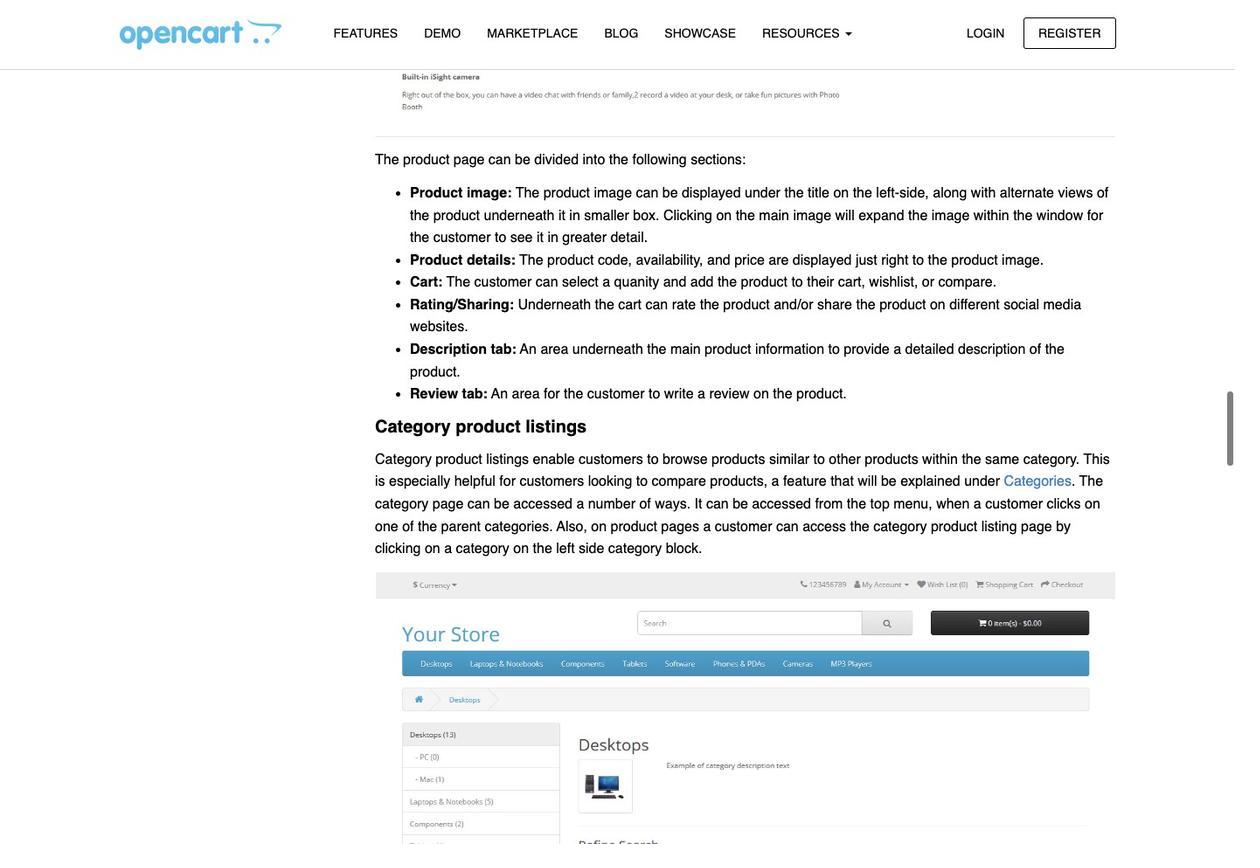 Task type: vqa. For each thing, say whether or not it's contained in the screenshot.
bottommost An
yes



Task type: locate. For each thing, give the bounding box(es) containing it.
under down same
[[965, 474, 1000, 490]]

the left left-
[[853, 185, 873, 201]]

customer down "products,"
[[715, 519, 773, 535]]

wishlist,
[[869, 275, 918, 291]]

product inside product details: the product code, availability, and price are displayed just right to the product image. cart: the customer can select a quanity and add the product to their cart, wishlist, or compare.
[[410, 252, 463, 268]]

0 vertical spatial and
[[707, 252, 731, 268]]

underneath up see
[[484, 208, 555, 223]]

displayed up the "their"
[[793, 252, 852, 268]]

an down underneath
[[520, 342, 537, 358]]

0 vertical spatial listings
[[526, 417, 587, 437]]

product. up review
[[410, 364, 461, 380]]

front - official parent category page image
[[375, 572, 1116, 845]]

0 vertical spatial displayed
[[682, 185, 741, 201]]

0 horizontal spatial and
[[663, 275, 687, 291]]

0 vertical spatial main
[[759, 208, 790, 223]]

will right that
[[858, 474, 877, 490]]

0 vertical spatial underneath
[[484, 208, 555, 223]]

2 vertical spatial page
[[1021, 519, 1052, 535]]

product
[[410, 185, 463, 201], [410, 252, 463, 268]]

1 horizontal spatial under
[[965, 474, 1000, 490]]

underneath the cart can rate the product and/or share the product on different social media websites.
[[410, 297, 1082, 335]]

a right when
[[974, 497, 982, 512]]

1 vertical spatial product
[[410, 252, 463, 268]]

0 vertical spatial in
[[570, 208, 580, 223]]

0 vertical spatial category
[[375, 417, 451, 437]]

and up add
[[707, 252, 731, 268]]

category up one
[[375, 497, 429, 512]]

.
[[1072, 474, 1076, 490]]

0 horizontal spatial area
[[512, 387, 540, 402]]

category.
[[1024, 452, 1080, 468]]

the down cart, at the right top
[[856, 297, 876, 313]]

the left top
[[847, 497, 867, 512]]

0 horizontal spatial for
[[500, 474, 516, 490]]

underneath inside the product image can be displayed under the title on the left-side, along with alternate views of the product underneath it in smaller box. clicking on the main image will expand the image within the window for the customer to see it in greater detail.
[[484, 208, 555, 223]]

review
[[410, 387, 458, 402]]

1 horizontal spatial in
[[570, 208, 580, 223]]

for
[[1087, 208, 1104, 223], [544, 387, 560, 402], [500, 474, 516, 490]]

for down views
[[1087, 208, 1104, 223]]

the left left
[[533, 541, 552, 557]]

listings inside category product listings enable customers to browse products similar to other products within the same category. this is especially helpful for customers looking to compare products, a feature that will be explained under
[[486, 452, 529, 468]]

0 horizontal spatial will
[[835, 208, 855, 223]]

customers down enable
[[520, 474, 584, 490]]

0 horizontal spatial product.
[[410, 364, 461, 380]]

image up the smaller
[[594, 185, 632, 201]]

product left image:
[[410, 185, 463, 201]]

tab: for description
[[491, 342, 517, 358]]

of right views
[[1097, 185, 1109, 201]]

0 horizontal spatial under
[[745, 185, 781, 201]]

can right cart
[[646, 297, 668, 313]]

1 vertical spatial listings
[[486, 452, 529, 468]]

demo link
[[411, 18, 474, 49]]

the up write
[[647, 342, 667, 358]]

top
[[870, 497, 890, 512]]

to left see
[[495, 230, 507, 246]]

and
[[707, 252, 731, 268], [663, 275, 687, 291]]

the down side,
[[909, 208, 928, 223]]

1 horizontal spatial an
[[520, 342, 537, 358]]

left-
[[876, 185, 900, 201]]

0 vertical spatial for
[[1087, 208, 1104, 223]]

underneath
[[518, 297, 591, 313]]

product for product image:
[[410, 185, 463, 201]]

2 category from the top
[[375, 452, 432, 468]]

can up image:
[[489, 152, 511, 168]]

0 horizontal spatial displayed
[[682, 185, 741, 201]]

1 vertical spatial under
[[965, 474, 1000, 490]]

the down media
[[1045, 342, 1065, 358]]

cart:
[[410, 275, 443, 291]]

the
[[609, 152, 629, 168], [785, 185, 804, 201], [853, 185, 873, 201], [410, 208, 430, 223], [736, 208, 755, 223], [909, 208, 928, 223], [1014, 208, 1033, 223], [410, 230, 430, 246], [928, 252, 948, 268], [718, 275, 737, 291], [595, 297, 615, 313], [700, 297, 720, 313], [856, 297, 876, 313], [647, 342, 667, 358], [1045, 342, 1065, 358], [564, 387, 584, 402], [773, 387, 793, 402], [962, 452, 982, 468], [847, 497, 867, 512], [418, 519, 437, 535], [850, 519, 870, 535], [533, 541, 552, 557]]

1 category from the top
[[375, 417, 451, 437]]

detail.
[[611, 230, 648, 246]]

for right helpful
[[500, 474, 516, 490]]

listings
[[526, 417, 587, 437], [486, 452, 529, 468]]

0 vertical spatial tab:
[[491, 342, 517, 358]]

main up are
[[759, 208, 790, 223]]

be inside category product listings enable customers to browse products similar to other products within the same category. this is especially helpful for customers looking to compare products, a feature that will be explained under
[[881, 474, 897, 490]]

into
[[583, 152, 605, 168]]

box.
[[633, 208, 660, 223]]

menu,
[[894, 497, 933, 512]]

greater
[[562, 230, 607, 246]]

image down along
[[932, 208, 970, 223]]

1 vertical spatial an
[[491, 387, 508, 402]]

an up "category product listings"
[[491, 387, 508, 402]]

the down alternate
[[1014, 208, 1033, 223]]

to right looking
[[636, 474, 648, 490]]

0 horizontal spatial in
[[548, 230, 559, 246]]

page up product image:
[[454, 152, 485, 168]]

front - official product page image
[[375, 0, 1116, 138]]

1 vertical spatial underneath
[[573, 342, 643, 358]]

can inside underneath the cart can rate the product and/or share the product on different social media websites.
[[646, 297, 668, 313]]

0 horizontal spatial image
[[594, 185, 632, 201]]

a right provide
[[894, 342, 902, 358]]

area
[[541, 342, 569, 358], [512, 387, 540, 402]]

share
[[818, 297, 853, 313]]

smaller
[[584, 208, 629, 223]]

be up top
[[881, 474, 897, 490]]

availability,
[[636, 252, 703, 268]]

within up explained
[[923, 452, 958, 468]]

listings for category product listings enable customers to browse products similar to other products within the same category. this is especially helpful for customers looking to compare products, a feature that will be explained under
[[486, 452, 529, 468]]

especially
[[389, 474, 451, 490]]

area up "category product listings"
[[512, 387, 540, 402]]

1 horizontal spatial products
[[865, 452, 919, 468]]

area down underneath
[[541, 342, 569, 358]]

listings up enable
[[526, 417, 587, 437]]

2 product from the top
[[410, 252, 463, 268]]

also,
[[557, 519, 587, 535]]

category down review
[[375, 417, 451, 437]]

1 vertical spatial displayed
[[793, 252, 852, 268]]

2 vertical spatial for
[[500, 474, 516, 490]]

just
[[856, 252, 878, 268]]

information
[[755, 342, 825, 358]]

to left write
[[649, 387, 660, 402]]

enable
[[533, 452, 575, 468]]

1 horizontal spatial underneath
[[573, 342, 643, 358]]

be down "products,"
[[733, 497, 748, 512]]

products
[[712, 452, 765, 468], [865, 452, 919, 468]]

review tab: an area for the customer to write a review on the product.
[[410, 387, 847, 402]]

displayed inside the product image can be displayed under the title on the left-side, along with alternate views of the product underneath it in smaller box. clicking on the main image will expand the image within the window for the customer to see it in greater detail.
[[682, 185, 741, 201]]

to inside the product image can be displayed under the title on the left-side, along with alternate views of the product underneath it in smaller box. clicking on the main image will expand the image within the window for the customer to see it in greater detail.
[[495, 230, 507, 246]]

accessed up categories.
[[514, 497, 573, 512]]

0 vertical spatial page
[[454, 152, 485, 168]]

1 products from the left
[[712, 452, 765, 468]]

will left expand at right
[[835, 208, 855, 223]]

login
[[967, 26, 1005, 40]]

and/or
[[774, 297, 814, 313]]

1 vertical spatial product.
[[797, 387, 847, 402]]

customer down details: on the top left of the page
[[474, 275, 532, 291]]

of right one
[[402, 519, 414, 535]]

can up box.
[[636, 185, 659, 201]]

2 horizontal spatial for
[[1087, 208, 1104, 223]]

compare
[[652, 474, 706, 490]]

1 vertical spatial area
[[512, 387, 540, 402]]

tab: for review
[[462, 387, 488, 402]]

a inside category product listings enable customers to browse products similar to other products within the same category. this is especially helpful for customers looking to compare products, a feature that will be explained under
[[772, 474, 779, 490]]

0 vertical spatial product.
[[410, 364, 461, 380]]

a down the parent
[[444, 541, 452, 557]]

can inside the product image can be displayed under the title on the left-side, along with alternate views of the product underneath it in smaller box. clicking on the main image will expand the image within the window for the customer to see it in greater detail.
[[636, 185, 659, 201]]

the left same
[[962, 452, 982, 468]]

a
[[603, 275, 610, 291], [894, 342, 902, 358], [698, 387, 706, 402], [772, 474, 779, 490], [577, 497, 584, 512], [974, 497, 982, 512], [703, 519, 711, 535], [444, 541, 452, 557]]

be up categories.
[[494, 497, 510, 512]]

of right description
[[1030, 342, 1042, 358]]

0 vertical spatial an
[[520, 342, 537, 358]]

customer inside the product image can be displayed under the title on the left-side, along with alternate views of the product underneath it in smaller box. clicking on the main image will expand the image within the window for the customer to see it in greater detail.
[[433, 230, 491, 246]]

0 vertical spatial under
[[745, 185, 781, 201]]

0 vertical spatial product
[[410, 185, 463, 201]]

product
[[403, 152, 450, 168], [544, 185, 590, 201], [433, 208, 480, 223], [547, 252, 594, 268], [952, 252, 998, 268], [741, 275, 788, 291], [723, 297, 770, 313], [880, 297, 926, 313], [705, 342, 751, 358], [456, 417, 521, 437], [436, 452, 482, 468], [611, 519, 657, 535], [931, 519, 978, 535]]

the inside the product image can be displayed under the title on the left-side, along with alternate views of the product underneath it in smaller box. clicking on the main image will expand the image within the window for the customer to see it in greater detail.
[[516, 185, 540, 201]]

0 horizontal spatial accessed
[[514, 497, 573, 512]]

it
[[559, 208, 566, 223], [537, 230, 544, 246]]

under down sections:
[[745, 185, 781, 201]]

with
[[971, 185, 996, 201]]

showcase link
[[652, 18, 749, 49]]

0 horizontal spatial tab:
[[462, 387, 488, 402]]

main inside an area underneath the main product information to provide a detailed description of the product.
[[671, 342, 701, 358]]

in up greater
[[570, 208, 580, 223]]

a down the similar
[[772, 474, 779, 490]]

cart
[[618, 297, 642, 313]]

1 horizontal spatial main
[[759, 208, 790, 223]]

customer up details: on the top left of the page
[[433, 230, 491, 246]]

to left other
[[814, 452, 825, 468]]

description
[[958, 342, 1026, 358]]

it right see
[[537, 230, 544, 246]]

clicking
[[375, 541, 421, 557]]

0 horizontal spatial main
[[671, 342, 701, 358]]

1 vertical spatial tab:
[[462, 387, 488, 402]]

displayed
[[682, 185, 741, 201], [793, 252, 852, 268]]

the left cart
[[595, 297, 615, 313]]

page
[[454, 152, 485, 168], [433, 497, 464, 512], [1021, 519, 1052, 535]]

provide
[[844, 342, 890, 358]]

product inside category product listings enable customers to browse products similar to other products within the same category. this is especially helpful for customers looking to compare products, a feature that will be explained under
[[436, 452, 482, 468]]

listings for category product listings
[[526, 417, 587, 437]]

product.
[[410, 364, 461, 380], [797, 387, 847, 402]]

customers up looking
[[579, 452, 643, 468]]

customer inside product details: the product code, availability, and price are displayed just right to the product image. cart: the customer can select a quanity and add the product to their cart, wishlist, or compare.
[[474, 275, 532, 291]]

within down with
[[974, 208, 1010, 223]]

main down rate
[[671, 342, 701, 358]]

the up the price
[[736, 208, 755, 223]]

0 vertical spatial customers
[[579, 452, 643, 468]]

1 horizontal spatial accessed
[[752, 497, 811, 512]]

1 vertical spatial in
[[548, 230, 559, 246]]

media
[[1044, 297, 1082, 313]]

tab: up "category product listings"
[[462, 387, 488, 402]]

a inside product details: the product code, availability, and price are displayed just right to the product image. cart: the customer can select a quanity and add the product to their cart, wishlist, or compare.
[[603, 275, 610, 291]]

main inside the product image can be displayed under the title on the left-side, along with alternate views of the product underneath it in smaller box. clicking on the main image will expand the image within the window for the customer to see it in greater detail.
[[759, 208, 790, 223]]

product details: the product code, availability, and price are displayed just right to the product image. cart: the customer can select a quanity and add the product to their cart, wishlist, or compare.
[[410, 252, 1044, 291]]

be up clicking
[[663, 185, 678, 201]]

1 vertical spatial category
[[375, 452, 432, 468]]

category inside category product listings enable customers to browse products similar to other products within the same category. this is especially helpful for customers looking to compare products, a feature that will be explained under
[[375, 452, 432, 468]]

products up explained
[[865, 452, 919, 468]]

be
[[515, 152, 531, 168], [663, 185, 678, 201], [881, 474, 897, 490], [494, 497, 510, 512], [733, 497, 748, 512]]

category
[[375, 417, 451, 437], [375, 452, 432, 468]]

ways.
[[655, 497, 691, 512]]

helpful
[[454, 474, 496, 490]]

0 vertical spatial within
[[974, 208, 1010, 223]]

product up cart:
[[410, 252, 463, 268]]

product inside an area underneath the main product information to provide a detailed description of the product.
[[705, 342, 751, 358]]

in right see
[[548, 230, 559, 246]]

underneath up review tab: an area for the customer to write a review on the product.
[[573, 342, 643, 358]]

the right add
[[718, 275, 737, 291]]

following
[[633, 152, 687, 168]]

0 vertical spatial it
[[559, 208, 566, 223]]

1 vertical spatial within
[[923, 452, 958, 468]]

0 horizontal spatial an
[[491, 387, 508, 402]]

tab: right description
[[491, 342, 517, 358]]

1 vertical spatial will
[[858, 474, 877, 490]]

rating/sharing:
[[410, 297, 514, 313]]

1 horizontal spatial area
[[541, 342, 569, 358]]

showcase
[[665, 26, 736, 40]]

product. down information
[[797, 387, 847, 402]]

1 horizontal spatial will
[[858, 474, 877, 490]]

to left provide
[[828, 342, 840, 358]]

a up also,
[[577, 497, 584, 512]]

1 horizontal spatial within
[[974, 208, 1010, 223]]

the right access
[[850, 519, 870, 535]]

a down code,
[[603, 275, 610, 291]]

image down title
[[793, 208, 832, 223]]

description
[[410, 342, 487, 358]]

displayed up clicking
[[682, 185, 741, 201]]

of inside the product image can be displayed under the title on the left-side, along with alternate views of the product underneath it in smaller box. clicking on the main image will expand the image within the window for the customer to see it in greater detail.
[[1097, 185, 1109, 201]]

demo
[[424, 26, 461, 40]]

0 horizontal spatial underneath
[[484, 208, 555, 223]]

1 product from the top
[[410, 185, 463, 201]]

category
[[375, 497, 429, 512], [874, 519, 927, 535], [456, 541, 510, 557], [608, 541, 662, 557]]

1 horizontal spatial for
[[544, 387, 560, 402]]

accessed down the feature on the bottom
[[752, 497, 811, 512]]

on
[[834, 185, 849, 201], [716, 208, 732, 223], [930, 297, 946, 313], [754, 387, 769, 402], [1085, 497, 1101, 512], [591, 519, 607, 535], [425, 541, 440, 557], [514, 541, 529, 557]]

0 horizontal spatial within
[[923, 452, 958, 468]]

login link
[[952, 17, 1020, 49]]

customer
[[433, 230, 491, 246], [474, 275, 532, 291], [587, 387, 645, 402], [986, 497, 1043, 512], [715, 519, 773, 535]]

left
[[556, 541, 575, 557]]

listings up helpful
[[486, 452, 529, 468]]

page up the parent
[[433, 497, 464, 512]]

the up cart:
[[410, 230, 430, 246]]

for up enable
[[544, 387, 560, 402]]

within
[[974, 208, 1010, 223], [923, 452, 958, 468]]

1 horizontal spatial tab:
[[491, 342, 517, 358]]

0 vertical spatial area
[[541, 342, 569, 358]]

number
[[588, 497, 636, 512]]

0 horizontal spatial products
[[712, 452, 765, 468]]

or
[[922, 275, 935, 291]]

0 horizontal spatial it
[[537, 230, 544, 246]]

1 horizontal spatial displayed
[[793, 252, 852, 268]]

can up underneath
[[536, 275, 558, 291]]

0 vertical spatial will
[[835, 208, 855, 223]]

pages
[[661, 519, 699, 535]]

in
[[570, 208, 580, 223], [548, 230, 559, 246]]

1 vertical spatial main
[[671, 342, 701, 358]]

views
[[1058, 185, 1093, 201]]

and down availability,
[[663, 275, 687, 291]]

accessed
[[514, 497, 573, 512], [752, 497, 811, 512]]

different
[[950, 297, 1000, 313]]

an inside an area underneath the main product information to provide a detailed description of the product.
[[520, 342, 537, 358]]



Task type: describe. For each thing, give the bounding box(es) containing it.
the left title
[[785, 185, 804, 201]]

1 vertical spatial page
[[433, 497, 464, 512]]

under inside category product listings enable customers to browse products similar to other products within the same category. this is especially helpful for customers looking to compare products, a feature that will be explained under
[[965, 474, 1000, 490]]

the up or
[[928, 252, 948, 268]]

social
[[1004, 297, 1040, 313]]

opencart - open source shopping cart solution image
[[119, 18, 281, 50]]

resources
[[762, 26, 843, 40]]

quanity
[[614, 275, 659, 291]]

looking
[[588, 474, 632, 490]]

register
[[1039, 26, 1101, 40]]

sections:
[[691, 152, 746, 168]]

the down information
[[773, 387, 793, 402]]

to up "and/or"
[[792, 275, 803, 291]]

select
[[562, 275, 599, 291]]

1 vertical spatial and
[[663, 275, 687, 291]]

on inside underneath the cart can rate the product and/or share the product on different social media websites.
[[930, 297, 946, 313]]

the right into
[[609, 152, 629, 168]]

underneath inside an area underneath the main product information to provide a detailed description of the product.
[[573, 342, 643, 358]]

parent
[[441, 519, 481, 535]]

categories link
[[1004, 474, 1072, 490]]

from
[[815, 497, 843, 512]]

1 horizontal spatial image
[[793, 208, 832, 223]]

other
[[829, 452, 861, 468]]

it
[[695, 497, 703, 512]]

marketplace
[[487, 26, 578, 40]]

product for product details: the product code, availability, and price are displayed just right to the product image. cart: the customer can select a quanity and add the product to their cart, wishlist, or compare.
[[410, 252, 463, 268]]

websites.
[[410, 320, 468, 335]]

expand
[[859, 208, 905, 223]]

add
[[691, 275, 714, 291]]

an area underneath the main product information to provide a detailed description of the product.
[[410, 342, 1065, 380]]

category product listings enable customers to browse products similar to other products within the same category. this is especially helpful for customers looking to compare products, a feature that will be explained under
[[375, 452, 1110, 490]]

details:
[[467, 252, 516, 268]]

within inside category product listings enable customers to browse products similar to other products within the same category. this is especially helpful for customers looking to compare products, a feature that will be explained under
[[923, 452, 958, 468]]

price
[[735, 252, 765, 268]]

1 accessed from the left
[[514, 497, 573, 512]]

browse
[[663, 452, 708, 468]]

one
[[375, 519, 398, 535]]

under inside the product image can be displayed under the title on the left-side, along with alternate views of the product underneath it in smaller box. clicking on the main image will expand the image within the window for the customer to see it in greater detail.
[[745, 185, 781, 201]]

feature
[[783, 474, 827, 490]]

be inside the product image can be displayed under the title on the left-side, along with alternate views of the product underneath it in smaller box. clicking on the main image will expand the image within the window for the customer to see it in greater detail.
[[663, 185, 678, 201]]

are
[[769, 252, 789, 268]]

a right write
[[698, 387, 706, 402]]

can down helpful
[[468, 497, 490, 512]]

this
[[1084, 452, 1110, 468]]

rate
[[672, 297, 696, 313]]

title
[[808, 185, 830, 201]]

of left ways.
[[640, 497, 651, 512]]

customer up listing
[[986, 497, 1043, 512]]

listing
[[982, 519, 1017, 535]]

the up enable
[[564, 387, 584, 402]]

category right the side
[[608, 541, 662, 557]]

to right right
[[913, 252, 924, 268]]

their
[[807, 275, 834, 291]]

write
[[664, 387, 694, 402]]

can left access
[[776, 519, 799, 535]]

will inside the product image can be displayed under the title on the left-side, along with alternate views of the product underneath it in smaller box. clicking on the main image will expand the image within the window for the customer to see it in greater detail.
[[835, 208, 855, 223]]

detailed
[[905, 342, 954, 358]]

1 horizontal spatial and
[[707, 252, 731, 268]]

compare.
[[939, 275, 997, 291]]

access
[[803, 519, 846, 535]]

the left the parent
[[418, 519, 437, 535]]

image.
[[1002, 252, 1044, 268]]

for inside the product image can be displayed under the title on the left-side, along with alternate views of the product underneath it in smaller box. clicking on the main image will expand the image within the window for the customer to see it in greater detail.
[[1087, 208, 1104, 223]]

for inside category product listings enable customers to browse products similar to other products within the same category. this is especially helpful for customers looking to compare products, a feature that will be explained under
[[500, 474, 516, 490]]

1 vertical spatial for
[[544, 387, 560, 402]]

along
[[933, 185, 967, 201]]

register link
[[1024, 17, 1116, 49]]

the inside category product listings enable customers to browse products similar to other products within the same category. this is especially helpful for customers looking to compare products, a feature that will be explained under
[[962, 452, 982, 468]]

can inside product details: the product code, availability, and price are displayed just right to the product image. cart: the customer can select a quanity and add the product to their cart, wishlist, or compare.
[[536, 275, 558, 291]]

same
[[986, 452, 1020, 468]]

a right pages
[[703, 519, 711, 535]]

by
[[1056, 519, 1071, 535]]

side
[[579, 541, 605, 557]]

when
[[937, 497, 970, 512]]

the down product image:
[[410, 208, 430, 223]]

area inside an area underneath the main product information to provide a detailed description of the product.
[[541, 342, 569, 358]]

similar
[[769, 452, 810, 468]]

be left divided
[[515, 152, 531, 168]]

1 horizontal spatial it
[[559, 208, 566, 223]]

. the category page can be accessed a number of ways. it can be accessed from the top menu, when a customer clicks on one of the parent categories. also, on product pages a customer can access the category product listing page by clicking on a category on the left side category block.
[[375, 474, 1104, 557]]

product. inside an area underneath the main product information to provide a detailed description of the product.
[[410, 364, 461, 380]]

1 vertical spatial customers
[[520, 474, 584, 490]]

explained
[[901, 474, 961, 490]]

will inside category product listings enable customers to browse products similar to other products within the same category. this is especially helpful for customers looking to compare products, a feature that will be explained under
[[858, 474, 877, 490]]

product image:
[[410, 185, 512, 201]]

2 horizontal spatial image
[[932, 208, 970, 223]]

the down add
[[700, 297, 720, 313]]

the product image can be displayed under the title on the left-side, along with alternate views of the product underneath it in smaller box. clicking on the main image will expand the image within the window for the customer to see it in greater detail.
[[410, 185, 1109, 246]]

categories.
[[485, 519, 553, 535]]

blog link
[[591, 18, 652, 49]]

right
[[882, 252, 909, 268]]

2 accessed from the left
[[752, 497, 811, 512]]

that
[[831, 474, 854, 490]]

category down the parent
[[456, 541, 510, 557]]

a inside an area underneath the main product information to provide a detailed description of the product.
[[894, 342, 902, 358]]

category for category product listings
[[375, 417, 451, 437]]

window
[[1037, 208, 1084, 223]]

is
[[375, 474, 385, 490]]

see
[[510, 230, 533, 246]]

clicks
[[1047, 497, 1081, 512]]

clicking
[[664, 208, 713, 223]]

customer left write
[[587, 387, 645, 402]]

block.
[[666, 541, 703, 557]]

category product listings
[[375, 417, 587, 437]]

divided
[[535, 152, 579, 168]]

marketplace link
[[474, 18, 591, 49]]

description tab:
[[410, 342, 517, 358]]

features link
[[320, 18, 411, 49]]

to inside an area underneath the main product information to provide a detailed description of the product.
[[828, 342, 840, 358]]

1 horizontal spatial product.
[[797, 387, 847, 402]]

image:
[[467, 185, 512, 201]]

products,
[[710, 474, 768, 490]]

1 vertical spatial it
[[537, 230, 544, 246]]

resources link
[[749, 18, 865, 49]]

2 products from the left
[[865, 452, 919, 468]]

within inside the product image can be displayed under the title on the left-side, along with alternate views of the product underneath it in smaller box. clicking on the main image will expand the image within the window for the customer to see it in greater detail.
[[974, 208, 1010, 223]]

blog
[[605, 26, 639, 40]]

the product page can be divided into the following sections:
[[375, 152, 746, 168]]

category down "menu,"
[[874, 519, 927, 535]]

of inside an area underneath the main product information to provide a detailed description of the product.
[[1030, 342, 1042, 358]]

side,
[[900, 185, 929, 201]]

to left the browse at the bottom of page
[[647, 452, 659, 468]]

the inside . the category page can be accessed a number of ways. it can be accessed from the top menu, when a customer clicks on one of the parent categories. also, on product pages a customer can access the category product listing page by clicking on a category on the left side category block.
[[1080, 474, 1104, 490]]

category for category product listings enable customers to browse products similar to other products within the same category. this is especially helpful for customers looking to compare products, a feature that will be explained under
[[375, 452, 432, 468]]

review
[[709, 387, 750, 402]]

displayed inside product details: the product code, availability, and price are displayed just right to the product image. cart: the customer can select a quanity and add the product to their cart, wishlist, or compare.
[[793, 252, 852, 268]]

features
[[334, 26, 398, 40]]

can right it
[[706, 497, 729, 512]]



